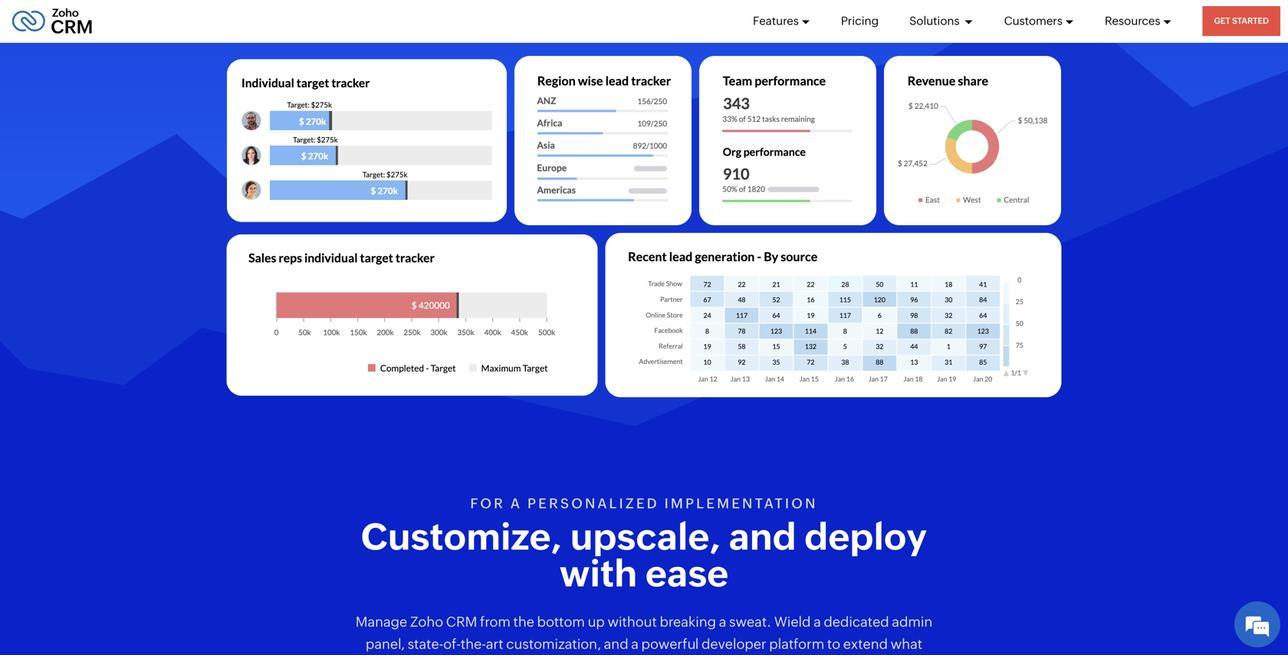 Task type: vqa. For each thing, say whether or not it's contained in the screenshot.
"enter your phone number" text field
no



Task type: describe. For each thing, give the bounding box(es) containing it.
features
[[753, 14, 799, 28]]

powerful
[[641, 637, 699, 652]]

ease
[[645, 553, 729, 595]]

breaking
[[660, 614, 716, 630]]

solutions
[[909, 14, 962, 28]]

implementation
[[664, 496, 818, 512]]

upscale,
[[570, 516, 721, 558]]

1 vertical spatial crm
[[446, 614, 477, 630]]

zoho crm logo image
[[12, 4, 93, 38]]

a
[[510, 496, 522, 512]]

pricing link
[[841, 0, 879, 42]]

for a personalized implementation customize, upscale, and deploy with ease
[[361, 496, 927, 595]]

1 horizontal spatial zoho
[[722, 8, 756, 23]]

the
[[513, 614, 534, 630]]

what
[[891, 637, 922, 652]]

features link
[[753, 0, 810, 42]]

personalized
[[527, 496, 659, 512]]

platform
[[769, 637, 824, 652]]

sweat.
[[729, 614, 771, 630]]

and inside for a personalized implementation customize, upscale, and deploy with ease
[[729, 516, 796, 558]]

customization,
[[506, 637, 601, 652]]

individual tracker image
[[227, 56, 507, 225]]

started
[[1232, 16, 1269, 26]]

with
[[559, 553, 637, 595]]

customize,
[[361, 516, 562, 558]]

without
[[608, 614, 657, 630]]

resources
[[1105, 14, 1160, 28]]

and inside from the bottom up without breaking a sweat. wield a dedicated admin panel, state-of-the-art customization, and a powerful developer platform to extend what
[[604, 637, 628, 652]]

regional tracker image
[[514, 56, 692, 225]]

lead gen by source image
[[605, 233, 1061, 398]]

extend
[[843, 637, 888, 652]]

1 horizontal spatial a
[[719, 614, 726, 630]]

get started link
[[1202, 6, 1280, 36]]

dedicated
[[824, 614, 889, 630]]

pricing
[[841, 14, 879, 28]]

state-
[[408, 637, 443, 652]]

of-
[[443, 637, 461, 652]]

manage zoho crm
[[356, 614, 477, 630]]

zoho crm link
[[481, 0, 807, 24]]

0 horizontal spatial a
[[631, 637, 639, 652]]



Task type: locate. For each thing, give the bounding box(es) containing it.
developer
[[701, 637, 766, 652]]

manage
[[356, 614, 407, 630]]

and down "without"
[[604, 637, 628, 652]]

get started
[[1214, 16, 1269, 26]]

1 vertical spatial zoho
[[410, 614, 443, 630]]

panel,
[[366, 637, 405, 652]]

and
[[729, 516, 796, 558], [604, 637, 628, 652]]

from
[[480, 614, 511, 630]]

revenue share image
[[884, 56, 1061, 225]]

zoho
[[722, 8, 756, 23], [410, 614, 443, 630]]

deploy
[[804, 516, 927, 558]]

1 vertical spatial and
[[604, 637, 628, 652]]

a
[[719, 614, 726, 630], [813, 614, 821, 630], [631, 637, 639, 652]]

overall tracker image
[[227, 233, 598, 398]]

0 horizontal spatial zoho
[[410, 614, 443, 630]]

a up developer
[[719, 614, 726, 630]]

0 horizontal spatial and
[[604, 637, 628, 652]]

zoho crm
[[722, 8, 790, 23]]

solutions link
[[909, 0, 973, 42]]

resources link
[[1105, 0, 1172, 42]]

crm
[[758, 8, 790, 23], [446, 614, 477, 630]]

a right wield
[[813, 614, 821, 630]]

0 vertical spatial and
[[729, 516, 796, 558]]

performance tracker image
[[699, 56, 876, 225]]

a down "without"
[[631, 637, 639, 652]]

bottom
[[537, 614, 585, 630]]

customers
[[1004, 14, 1063, 28]]

up
[[588, 614, 605, 630]]

1 horizontal spatial and
[[729, 516, 796, 558]]

to
[[827, 637, 840, 652]]

art
[[486, 637, 503, 652]]

0 vertical spatial crm
[[758, 8, 790, 23]]

admin
[[892, 614, 932, 630]]

1 horizontal spatial crm
[[758, 8, 790, 23]]

and down implementation
[[729, 516, 796, 558]]

get
[[1214, 16, 1230, 26]]

wield
[[774, 614, 811, 630]]

2 horizontal spatial a
[[813, 614, 821, 630]]

for
[[470, 496, 505, 512]]

from the bottom up without breaking a sweat. wield a dedicated admin panel, state-of-the-art customization, and a powerful developer platform to extend what
[[366, 614, 932, 652]]

the-
[[461, 637, 486, 652]]

0 vertical spatial zoho
[[722, 8, 756, 23]]

0 horizontal spatial crm
[[446, 614, 477, 630]]



